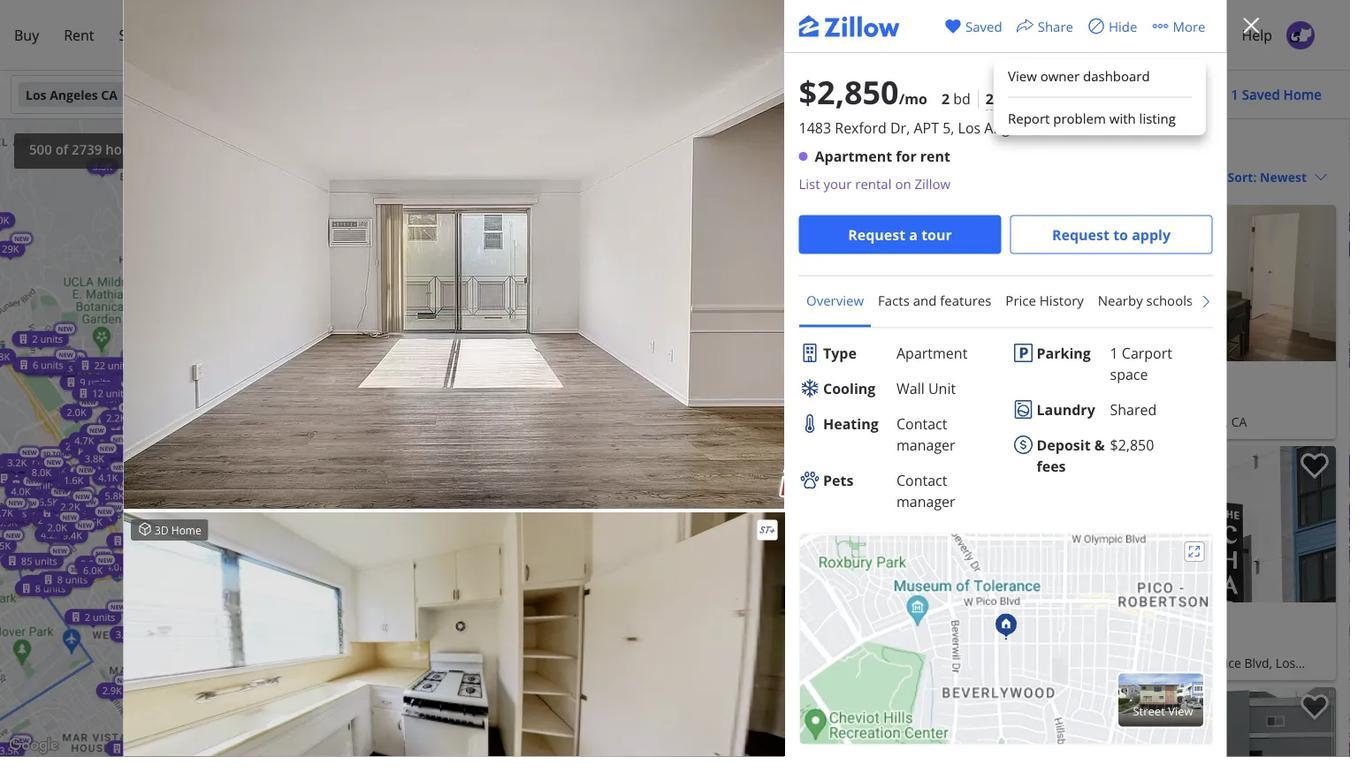 Task type: describe. For each thing, give the bounding box(es) containing it.
0 horizontal spatial 3.2k link
[[564, 415, 596, 431]]

17k link
[[478, 225, 507, 241]]

laundry
[[1036, 400, 1095, 419]]

6 units link right '12k'
[[473, 135, 530, 151]]

15k
[[457, 144, 474, 157]]

new inside the new 6.0k
[[98, 556, 113, 565]]

map
[[439, 747, 457, 757]]

neighborhood link
[[1199, 276, 1303, 324]]

2.3k left plus icon
[[572, 665, 591, 678]]

$2,495+
[[708, 608, 774, 633]]

1 vertical spatial 17
[[539, 363, 550, 377]]

boundary
[[577, 143, 637, 160]]

new 4.5k up 20k
[[424, 306, 453, 327]]

new inside the "new 1.5k"
[[585, 426, 600, 435]]

1.8k link up new 3 units
[[599, 114, 631, 130]]

3d tour 3.5k
[[595, 210, 624, 231]]

10 units down 5.4k link at left bottom
[[286, 433, 322, 446]]

laundry image
[[1012, 399, 1034, 420]]

1 horizontal spatial new 2.9k
[[235, 652, 265, 673]]

$3,320+ 1 bd
[[1029, 633, 1104, 650]]

0 horizontal spatial 4.2k link
[[58, 477, 90, 493]]

new 1.9k up 3d tour 4.6k
[[585, 476, 614, 497]]

new 1.6k up new 5.8k
[[98, 436, 127, 457]]

1.9k down 4.9k link on the bottom
[[585, 483, 604, 497]]

2 vertical spatial 5.5k link
[[612, 524, 644, 540]]

2 horizontal spatial new 2.6k
[[552, 465, 582, 486]]

2 vertical spatial 14 units
[[126, 742, 162, 756]]

and
[[913, 291, 936, 309]]

1950 pelham ave, los angeles, ca
[[708, 655, 904, 671]]

share
[[1038, 17, 1073, 35]]

rent
[[64, 25, 94, 44]]

way,
[[1126, 413, 1154, 430]]

85 units
[[21, 555, 57, 568]]

1 inside 1 carport space
[[1110, 343, 1118, 362]]

89 units
[[609, 194, 645, 208]]

1 horizontal spatial 5 units link
[[570, 117, 627, 133]]

0 horizontal spatial 16
[[566, 377, 577, 390]]

tour inside 3d tour 3.2k
[[608, 367, 626, 375]]

0 horizontal spatial chevron down image
[[467, 88, 481, 102]]

3d inside 3d tour 6.0k
[[41, 488, 49, 496]]

units inside 'link'
[[163, 610, 185, 623]]

0 horizontal spatial 15
[[486, 363, 497, 376]]

new 3.8k left 8 units link
[[425, 397, 454, 418]]

bds for $3,795+
[[1088, 392, 1109, 409]]

9916 venice blvd, culver city, ca
[[708, 413, 896, 430]]

2.5k up report a map error
[[605, 728, 625, 741]]

tour inside 3d tour 3.0k
[[599, 343, 616, 351]]

new 3.1k down new 4.6k
[[492, 535, 521, 556]]

/mo
[[899, 89, 927, 108]]

1 vertical spatial 2.6k link
[[450, 302, 482, 318]]

2.5k down 9.4k
[[81, 558, 100, 571]]

2 vertical spatial 2.6k link
[[600, 687, 632, 703]]

contact manager for heating
[[896, 414, 955, 454]]

3d tour for $3,750+ 1 bd
[[726, 214, 770, 228]]

$3,795+ 1 bd $4,495+ 2 bds
[[1029, 367, 1136, 409]]

3.2k inside 3d tour 3.2k
[[596, 374, 616, 387]]

3d inside 3d tour 3.5k
[[597, 210, 606, 219]]

home inside filters element
[[1283, 86, 1322, 104]]

1 horizontal spatial 8.0k
[[118, 498, 137, 511]]

facts and features link
[[870, 276, 998, 324]]

heart image
[[944, 17, 962, 35]]

request a tour button
[[799, 215, 1001, 254]]

new 2.0k up new 4.2k
[[46, 492, 75, 513]]

1 vertical spatial 5.2k link
[[469, 420, 501, 436]]

5.8k inside new 5.8k
[[105, 489, 124, 503]]

2 inside "$2,495+ 1 bd $2,895+ 2 bds"
[[757, 633, 764, 650]]

use
[[583, 747, 598, 757]]

1 vertical spatial 14
[[206, 662, 217, 675]]

0 vertical spatial 3.7k link
[[602, 243, 634, 259]]

new 1.6k down 3d tour 3.5k
[[598, 276, 627, 296]]

3d tour for $3,045+ studio
[[1047, 455, 1091, 469]]

6 inside new 6 units
[[0, 507, 2, 520]]

new 1.6k new 4.7k
[[74, 399, 627, 447]]

google image
[[4, 735, 63, 758]]

94
[[535, 324, 546, 337]]

3d inside 3d tour 3.2k
[[599, 367, 607, 375]]

3d inside 3d tour 4.6k
[[609, 500, 617, 508]]

0 vertical spatial 5.3k
[[165, 423, 184, 436]]

new inside new 5.4k
[[12, 501, 26, 510]]

history
[[1039, 291, 1083, 309]]

3.7k for the 3.7k link to the middle
[[518, 588, 538, 602]]

0 vertical spatial view
[[1008, 67, 1037, 85]]

1 vertical spatial 17 units
[[539, 363, 575, 377]]

parking image
[[1012, 342, 1034, 363]]

contact for heating
[[896, 414, 947, 433]]

manage rentals link
[[1011, 15, 1141, 56]]

1 horizontal spatial 5.0k link
[[604, 432, 636, 448]]

1 vertical spatial 4.6k link
[[290, 592, 322, 607]]

new 6 units
[[0, 500, 37, 520]]

2.3k inside new 2.0k new 2.3k
[[86, 425, 106, 438]]

3.8k left 8 units link
[[425, 405, 444, 418]]

close image
[[1241, 15, 1262, 36]]

new 6.0k
[[83, 556, 113, 577]]

with
[[1109, 109, 1136, 127]]

new inside new 12k
[[464, 139, 478, 148]]

burton
[[1083, 413, 1123, 430]]

23 units for topmost 23 units link
[[623, 139, 659, 152]]

sell
[[119, 25, 142, 44]]

new 2.5k up report a map error link at the bottom of page
[[605, 720, 634, 741]]

1 vertical spatial new 2.7k
[[413, 387, 443, 408]]

10 units for bottom 10 units link
[[181, 648, 217, 661]]

0 vertical spatial 8.0k link
[[444, 312, 476, 328]]

rentals
[[1080, 25, 1129, 44]]

2.3k up "10k"
[[568, 227, 588, 240]]

view inside button
[[1168, 703, 1193, 719]]

new 1.9k left 7.5k
[[409, 428, 438, 448]]

new 4.3k
[[356, 293, 386, 314]]

2 horizontal spatial new 2.7k
[[662, 204, 692, 225]]

0 vertical spatial 1.7k
[[656, 113, 676, 126]]

los inside filters element
[[26, 86, 46, 103]]

6.4k inside new 3.0k new 6.4k
[[577, 481, 596, 494]]

12444
[[1165, 655, 1200, 671]]

12 inside 'link'
[[149, 610, 160, 623]]

0 horizontal spatial 12 units
[[92, 387, 128, 400]]

9.0k for 9.0k 3.7k
[[337, 440, 356, 454]]

1.6k right 13
[[584, 362, 604, 375]]

bds up 12444
[[1176, 633, 1197, 650]]

hide
[[1109, 17, 1137, 35]]

new 3.4k
[[589, 208, 618, 229]]

utility element
[[785, 0, 1227, 52]]

2.3k down 89 units
[[615, 216, 635, 230]]

1 vertical spatial 23 units link
[[648, 164, 711, 180]]

0 vertical spatial 5.2k
[[529, 391, 548, 404]]

report for report a map error
[[609, 747, 635, 757]]

report problem with listing
[[1008, 109, 1176, 127]]

overview
[[806, 291, 863, 309]]

85
[[21, 555, 32, 568]]

2 horizontal spatial 5 units link
[[632, 114, 689, 130]]

new 5.5k right new 3.0k new 6.4k
[[621, 584, 650, 605]]

bd for $3,750+ 1 bd
[[793, 367, 816, 391]]

1/2
[[1061, 413, 1079, 430]]

the charlie mar vista | 12444 venice blvd, los angeles, ca
[[1029, 655, 1295, 693]]

updated down "charlie"
[[1036, 696, 1082, 711]]

new inside new 8.5k
[[46, 460, 61, 468]]

3.8k right new 4.3k
[[387, 309, 407, 322]]

new 2.0k left 3d tour 2.7k 4.0k
[[463, 346, 492, 367]]

2 horizontal spatial 1.5k link
[[598, 181, 630, 197]]

7 units link
[[168, 664, 225, 680]]

4.8k inside 'link'
[[637, 161, 656, 174]]

2.3k right 4.7k link
[[570, 416, 590, 429]]

0 horizontal spatial 3.4k link
[[168, 415, 200, 431]]

ca inside filters element
[[101, 86, 118, 103]]

1.9k left 7.5k
[[409, 435, 429, 448]]

6 units up 6.8k link
[[649, 144, 680, 158]]

1 vertical spatial 3.2k link
[[606, 559, 638, 575]]

new 2.1k left new 3.0k new 6.4k
[[520, 569, 549, 590]]

4.2k for the leftmost 4.2k link
[[64, 479, 84, 492]]

10 down 5.4k link at left bottom
[[286, 433, 297, 446]]

new 1.6k right new 8.0k
[[64, 466, 93, 487]]

new 2.3k up the 6.5k
[[183, 496, 212, 517]]

6.4k inside new 6.4k
[[578, 482, 597, 495]]

3.8k up the 64
[[427, 523, 447, 536]]

0 horizontal spatial 1.5k link
[[237, 636, 269, 652]]

10 up 4.8k 'link'
[[658, 119, 669, 132]]

new 3.1k up 5.1k link
[[564, 423, 593, 444]]

1 horizontal spatial 23
[[669, 165, 680, 178]]

tour for $3,045+ studio
[[1066, 455, 1091, 469]]

save this home image
[[1301, 695, 1329, 721]]

1 vertical spatial save this home image
[[980, 695, 1008, 721]]

1 vertical spatial 9.0k link
[[301, 502, 333, 517]]

chevron down image up report a map error link at the bottom of page
[[599, 721, 612, 733]]

38
[[635, 194, 646, 208]]

20
[[444, 582, 455, 595]]

new 8.0k
[[32, 459, 61, 479]]

bd up 1483 rexford dr, apt 5, los angeles, ca 90035
[[953, 89, 971, 108]]

2 inside $3,750+ 1 bd $5,290+ 2 bds
[[757, 392, 764, 409]]

0 horizontal spatial 11k
[[192, 149, 209, 162]]

units inside new 6 units
[[4, 507, 27, 520]]

updated today down "charlie"
[[1036, 696, 1115, 711]]

0 horizontal spatial new 4.0k
[[11, 478, 40, 498]]

new inside new 3.4k
[[603, 208, 618, 216]]

manage
[[1024, 25, 1076, 44]]

new 1.6k up the 1.6k link
[[583, 327, 613, 348]]

space
[[1110, 364, 1148, 383]]

1 vertical spatial 11k
[[573, 298, 590, 312]]

2 horizontal spatial 14
[[587, 615, 598, 628]]

2.3k left 5.1k
[[521, 452, 541, 465]]

0 vertical spatial venice
[[740, 413, 778, 430]]

1 for $3,795+
[[1099, 367, 1110, 391]]

new 3 units
[[608, 137, 648, 158]]

new 1.6k down 38 units
[[635, 217, 665, 238]]

1 horizontal spatial 6.0k link
[[427, 210, 459, 226]]

of for terms
[[573, 747, 581, 757]]

9.0k for 9.0k
[[307, 503, 327, 516]]

zillow logo image
[[604, 21, 746, 52]]

0 vertical spatial 16 units
[[670, 161, 706, 175]]

1 vertical spatial 5.2k
[[475, 422, 495, 435]]

tour for $3,750+ 1 bd
[[745, 214, 770, 228]]

$5,290+
[[708, 392, 754, 409]]

los inside the charlie mar vista | 12444 venice blvd, los angeles, ca
[[1276, 655, 1295, 671]]

1 horizontal spatial 22 units
[[594, 378, 630, 391]]

manager for pets
[[896, 492, 955, 511]]

zillow image
[[799, 15, 903, 37]]

new 9.4k
[[63, 522, 92, 542]]

new 2.0k down 3d tour 6.0k
[[47, 514, 77, 534]]

today left 'pets' "icon"
[[763, 455, 794, 469]]

5.0k inside new 5.0k
[[321, 598, 340, 611]]

2 vertical spatial new 2.9k
[[102, 677, 132, 698]]

new 28k
[[136, 179, 163, 200]]

3d inside 3d tour 3.0k
[[589, 343, 597, 351]]

0 horizontal spatial 3.7k link
[[18, 456, 50, 472]]

11 for 3d tour
[[588, 346, 600, 359]]

1 horizontal spatial 3.7k link
[[512, 587, 544, 603]]

10 units for topmost 10 units link
[[658, 119, 694, 132]]

16k
[[481, 217, 498, 230]]

type image
[[799, 342, 820, 363]]

15 inside new 15 units
[[568, 123, 579, 136]]

carport
[[1121, 343, 1172, 362]]

5.5k up new 4.2k
[[39, 496, 58, 509]]

8.0k inside new 8.0k
[[32, 466, 51, 479]]

new 6.4k
[[578, 474, 607, 495]]

1 vertical spatial 16 units
[[566, 377, 602, 390]]

today down 'pelham'
[[763, 696, 794, 711]]

angeles, inside the charlie mar vista | 12444 venice blvd, los angeles, ca
[[1029, 676, 1077, 693]]

studio
[[1099, 608, 1156, 633]]

6 units up close image
[[630, 123, 660, 137]]

2 vertical spatial three dimensional image
[[137, 523, 152, 537]]

the charlie mar vista | 12444 venice blvd, los angeles, ca link
[[1029, 652, 1329, 693]]

to
[[1113, 225, 1128, 244]]

2.3k left new 6.5k
[[183, 504, 202, 517]]

4.2k for top 4.2k link
[[424, 401, 444, 415]]

new 4.5k down new 5.8k
[[92, 504, 122, 524]]

$2,850 inside deposit & fees $2,850
[[1110, 435, 1154, 454]]

2 inside $3,795+ 1 bd $4,495+ 2 bds
[[1078, 392, 1085, 409]]

home inside main 'navigation'
[[167, 25, 207, 44]]

request a tour
[[848, 225, 952, 244]]

view owner dashboard link
[[994, 59, 1206, 93]]

1.6k inside new 1.6k new 4.7k
[[598, 406, 617, 420]]

3.5k inside 3d tour 3.5k
[[595, 218, 615, 231]]

1 horizontal spatial 3.0k link
[[561, 586, 593, 602]]

2.3k link down 3d tour 3.5k
[[598, 250, 630, 266]]

new 4.5k down 15 units
[[477, 385, 506, 406]]

2.7k inside new 2.7k new 4.1k
[[437, 442, 456, 456]]

4.9k link
[[572, 464, 604, 480]]

street view button
[[1118, 674, 1203, 727]]

2 horizontal spatial 3.4k link
[[534, 120, 573, 144]]

clear field image
[[247, 88, 261, 102]]

3.4k inside new 3.4k
[[589, 215, 608, 229]]

1 horizontal spatial 3.4k link
[[271, 408, 303, 424]]

1 horizontal spatial 1.5k link
[[276, 626, 308, 642]]

pets
[[823, 470, 853, 489]]

new 2.5k down 9.4k
[[81, 550, 110, 571]]

1,200 sqft
[[1029, 89, 1094, 108]]

updated left to
[[1036, 214, 1082, 228]]

wall unit
[[896, 378, 955, 397]]

0 horizontal spatial new 2.6k
[[83, 508, 112, 529]]

view larger view of the 1 photo of this home image
[[123, 0, 788, 509]]

0 vertical spatial 5.8k link
[[561, 161, 593, 177]]

15 units
[[486, 363, 522, 376]]

minus image
[[644, 715, 663, 733]]

1.5k for the 1.5k link to the right
[[604, 182, 624, 195]]

$5,190+ 2 bds
[[1117, 633, 1197, 650]]

2 horizontal spatial 12
[[230, 364, 241, 377]]

1 vertical spatial 11k link
[[567, 297, 596, 313]]

6 units up 25k link
[[138, 360, 169, 374]]

new 3.8k right new 4.3k
[[387, 301, 417, 322]]

0 horizontal spatial $2,850
[[799, 70, 899, 114]]

main content containing los angeles ca rental listings
[[687, 119, 1350, 758]]

2 horizontal spatial 14 units
[[587, 615, 623, 628]]

manager for heating
[[896, 435, 955, 454]]

14 units inside 14 units link
[[206, 662, 242, 675]]

dr,
[[890, 118, 910, 137]]

2.3k down remove
[[547, 165, 566, 179]]

1 horizontal spatial 16
[[670, 161, 681, 175]]

0 horizontal spatial 22
[[94, 359, 105, 372]]

1 vertical spatial 5.3k link
[[254, 615, 286, 631]]

25k link
[[132, 398, 161, 414]]

new inside new 15 units
[[599, 115, 614, 124]]

5.5k down "17k" "link"
[[460, 244, 480, 258]]

6 units down 3d tour 3.0k
[[609, 370, 640, 383]]

wall
[[896, 378, 924, 397]]

2 vertical spatial 10 units link
[[160, 647, 223, 662]]

10 units for 10 units link to the middle
[[550, 365, 586, 379]]

new 4.8k right new 3.0k new 6.4k
[[616, 499, 645, 520]]

units inside new 3 units
[[616, 144, 638, 158]]

deposit & fees image
[[1012, 434, 1034, 455]]

2.7k inside 3d tour 2.7k 4.0k
[[493, 206, 513, 220]]

5.8k for the bottommost 5.8k link
[[667, 184, 687, 197]]

unit
[[928, 378, 955, 397]]

0 horizontal spatial 14
[[126, 742, 137, 756]]

0 vertical spatial 10 units link
[[637, 118, 700, 134]]

6.8k link
[[641, 163, 673, 179]]

share button
[[1016, 13, 1073, 39]]

new 2.5k up "10k"
[[559, 216, 588, 237]]

showingtime+ logo image
[[756, 520, 778, 541]]

0 horizontal spatial 22 units
[[94, 359, 130, 372]]

2 vertical spatial 5.0k link
[[670, 476, 702, 492]]

1.8k link up the 1.6k link
[[569, 335, 601, 351]]

new 4.6k
[[507, 498, 537, 519]]

6.0k inside the new 6.0k
[[83, 564, 103, 577]]

results
[[740, 168, 780, 185]]

4.6k inside new 4.6k
[[507, 505, 527, 519]]

0 horizontal spatial blvd,
[[781, 413, 809, 430]]

new 4.5k down 25k link
[[150, 443, 179, 464]]

1 vertical spatial 5.8k link
[[661, 183, 693, 198]]

6 units link left 26
[[75, 383, 132, 399]]

28k
[[136, 187, 153, 200]]

new 1.9k up new 5.0k
[[318, 563, 347, 584]]

$3,795+
[[1029, 367, 1095, 391]]

1 vertical spatial 3.9k
[[544, 580, 564, 594]]

pets image
[[799, 469, 820, 491]]

new 2.3k up "10k"
[[568, 220, 597, 240]]

2.3k link down 3d tour 4.6k
[[595, 531, 627, 547]]

6 units up new 5.0k
[[308, 570, 338, 583]]

0 vertical spatial 11k link
[[186, 148, 215, 164]]

0 horizontal spatial 23k link
[[202, 161, 231, 177]]

0 vertical spatial 12 units
[[230, 364, 266, 377]]

0 vertical spatial 8.5k
[[109, 384, 128, 397]]

0 vertical spatial 17
[[530, 321, 541, 334]]

2.3k up close image
[[639, 113, 658, 127]]

40
[[127, 535, 138, 548]]

home loans
[[167, 25, 249, 44]]

angeles, right way,
[[1180, 413, 1228, 430]]

2 vertical spatial 2.7k link
[[20, 576, 52, 592]]

1 vertical spatial 2.7k link
[[24, 497, 56, 513]]

4.4k
[[11, 472, 31, 485]]

1950 pelham ave, los angeles, ca image
[[701, 446, 1015, 603]]

data
[[459, 747, 477, 757]]

&
[[1094, 435, 1104, 454]]

0 vertical spatial new 2.9k
[[583, 116, 613, 137]]

6 units up 5.1k
[[557, 426, 587, 439]]

2.3k link right 4.7k link
[[564, 415, 596, 431]]

neighborhood
[[1206, 291, 1296, 309]]

0 vertical spatial 2.6k link
[[447, 230, 479, 246]]

1.8k link up report a map error
[[599, 726, 631, 742]]

2.3k link up 3d tour 6.0k
[[41, 463, 73, 479]]

3.0k inside 3d tour 3.0k
[[586, 350, 606, 363]]

0 vertical spatial 4.2k link
[[418, 400, 450, 416]]

4.9k
[[578, 466, 597, 479]]

new 2.1k left new 5.0k
[[276, 590, 306, 611]]

new inside new 9.4k
[[77, 522, 92, 530]]

2.0k inside new 2.0k new 2.3k
[[67, 406, 86, 419]]

new 3.1k left plus icon
[[591, 675, 620, 696]]

new 1.5k
[[570, 426, 600, 447]]

filters element
[[0, 71, 1350, 119]]

0 horizontal spatial 12
[[92, 387, 103, 400]]

0 vertical spatial 4.6k link
[[656, 234, 688, 250]]

apartment for apartment
[[896, 343, 967, 362]]

0 vertical spatial 5.3k link
[[159, 421, 191, 437]]

1 vertical spatial 5.3k
[[260, 616, 280, 629]]

10 units up 13 units
[[559, 330, 595, 343]]

your
[[824, 175, 852, 193]]

new inside new 5.0k
[[336, 591, 350, 599]]

10 left the 1.6k link
[[550, 365, 561, 379]]

6 units left remove
[[493, 136, 524, 149]]

d
[[994, 17, 1002, 35]]

6.0k left the 7 units link
[[130, 666, 150, 680]]

heating image
[[799, 413, 820, 434]]

11 units for new
[[537, 556, 573, 569]]

1 horizontal spatial new 2.6k
[[221, 659, 250, 679]]

updated today down 'pelham'
[[715, 696, 794, 711]]

8.5k inside new 8.5k
[[31, 467, 51, 480]]

5.5k down 3d tour 4.6k
[[618, 526, 638, 539]]



Task type: vqa. For each thing, say whether or not it's contained in the screenshot.
third group
no



Task type: locate. For each thing, give the bounding box(es) containing it.
bd inside "$2,495+ 1 bd $2,895+ 2 bds"
[[793, 608, 816, 633]]

3.7k link up '4.4k'
[[18, 456, 50, 472]]

price history link
[[998, 276, 1090, 324]]

0 vertical spatial 1.7k link
[[650, 112, 682, 128]]

new inside new 3.9k
[[540, 461, 554, 470]]

12 down '40 units'
[[149, 610, 160, 623]]

new 3.3k left new 5.0k
[[285, 588, 314, 609]]

1 vertical spatial new 4.0k
[[132, 418, 161, 439]]

apartment up wall unit
[[896, 343, 967, 362]]

advertise link
[[1141, 15, 1227, 56]]

9.0k inside 9.0k 3.7k
[[337, 440, 356, 454]]

11 for new
[[537, 556, 548, 569]]

6 units link down 3d tour 3.0k
[[589, 368, 646, 384]]

report inside report problem with listing button
[[1008, 109, 1050, 127]]

8 inside 8 units link
[[496, 394, 501, 407]]

1 vertical spatial 23 units
[[669, 165, 705, 178]]

0 horizontal spatial 8.0k link
[[111, 497, 143, 513]]

save d
[[965, 17, 1002, 35]]

0 horizontal spatial 5.8k
[[105, 489, 124, 503]]

16 right 6.8k
[[670, 161, 681, 175]]

new 2.3k left boundary
[[547, 158, 576, 179]]

2 vertical spatial new 4.0k
[[11, 478, 40, 498]]

0 vertical spatial 15
[[568, 123, 579, 136]]

6.4k
[[577, 481, 596, 494], [578, 482, 597, 495]]

2.1k link
[[566, 132, 598, 148], [454, 253, 486, 269], [460, 311, 492, 327], [541, 490, 573, 506], [1, 511, 33, 527]]

1 horizontal spatial 5.2k
[[529, 391, 548, 404]]

map region
[[0, 0, 826, 758]]

3d tour 4.0k
[[661, 210, 690, 231]]

2,739
[[705, 168, 736, 185]]

0 vertical spatial 22
[[94, 359, 105, 372]]

1 vertical spatial of
[[573, 747, 581, 757]]

23k for the rightmost 23k link
[[454, 496, 471, 509]]

2 vertical spatial 5.8k
[[105, 489, 124, 503]]

89
[[609, 194, 620, 208]]

chevron right image
[[239, 177, 260, 198]]

rent
[[920, 147, 950, 166]]

2 vertical spatial 4.2k
[[41, 528, 60, 542]]

1 request from the left
[[848, 225, 905, 244]]

0 vertical spatial home
[[167, 25, 207, 44]]

1 vertical spatial 5.8k
[[667, 184, 687, 197]]

new 29k
[[2, 235, 29, 256]]

2.5k up report a map error link at the bottom of page
[[605, 693, 624, 706]]

1 vertical spatial 1.7k
[[650, 565, 670, 579]]

1 for $2,495+
[[778, 608, 789, 633]]

venice inside the charlie mar vista | 12444 venice blvd, los angeles, ca
[[1203, 655, 1241, 671]]

chevron down image
[[356, 88, 370, 102], [633, 88, 647, 102], [770, 88, 784, 102], [877, 88, 891, 102], [477, 144, 492, 158], [599, 721, 612, 733]]

angeles inside filters element
[[50, 86, 98, 103]]

0 horizontal spatial view
[[1008, 67, 1037, 85]]

3 inside new 3 units
[[608, 144, 613, 158]]

home loans link
[[154, 15, 262, 56]]

new inside new 6 units
[[22, 500, 37, 508]]

updated today down 9916
[[715, 455, 794, 469]]

13k link
[[306, 426, 336, 442]]

contact down wall unit
[[896, 414, 947, 433]]

3
[[511, 133, 516, 146], [577, 137, 583, 150], [608, 144, 613, 158], [575, 146, 581, 159], [615, 155, 621, 168], [664, 212, 670, 225], [663, 217, 669, 230], [587, 217, 592, 230], [455, 236, 460, 250], [384, 298, 389, 312], [562, 331, 568, 344], [550, 359, 556, 372], [583, 359, 588, 372], [121, 379, 126, 392], [110, 383, 116, 396], [600, 405, 606, 419], [152, 433, 158, 446], [484, 433, 490, 447], [25, 479, 31, 492], [84, 496, 89, 510], [155, 499, 161, 513], [138, 555, 144, 568], [227, 580, 233, 594], [145, 591, 150, 604], [310, 617, 316, 630], [258, 619, 263, 632], [600, 668, 606, 681], [193, 693, 199, 707], [614, 706, 619, 719]]

new 2.1k down 3.9k link
[[540, 652, 569, 673]]

a for report
[[637, 747, 642, 757]]

angeles up 2739
[[50, 86, 98, 103]]

0 vertical spatial report
[[1008, 109, 1050, 127]]

1 contact manager from the top
[[896, 414, 955, 454]]

1 horizontal spatial blvd,
[[1244, 655, 1272, 671]]

0 horizontal spatial 4.2k
[[41, 528, 60, 542]]

1 carport space
[[1110, 343, 1172, 383]]

6 units link up 5.1k
[[536, 425, 594, 441]]

4.1k inside 4.1k link
[[100, 555, 120, 568]]

plus image
[[644, 669, 663, 687]]

1 horizontal spatial three dimensional image
[[715, 216, 726, 226]]

chevron right image
[[1199, 295, 1213, 308]]

23 units for the bottom 23 units link
[[669, 165, 705, 178]]

0 vertical spatial 8.0k
[[450, 314, 470, 327]]

2 horizontal spatial 10 units link
[[637, 118, 700, 134]]

1.8k link up error
[[651, 713, 683, 729]]

main content
[[687, 119, 1350, 758]]

three dimensional image for $3,045+ studio
[[1036, 457, 1047, 468]]

3d tour 6.0k
[[38, 488, 68, 509]]

5 units link up 20k link
[[390, 315, 448, 331]]

3.2k
[[596, 374, 616, 387], [414, 379, 433, 392], [570, 416, 590, 429], [7, 456, 27, 470], [390, 492, 410, 505], [612, 561, 631, 574], [293, 585, 313, 598], [274, 611, 293, 624]]

close image
[[645, 145, 657, 157]]

2.3k down 3d tour 3.5k
[[604, 251, 623, 264]]

buy
[[14, 25, 39, 44]]

showcase for 2.9k
[[336, 424, 370, 432]]

contact for pets
[[896, 470, 947, 489]]

5.2k
[[529, 391, 548, 404], [475, 422, 495, 435]]

4.6k right new 3.0k new 6.4k
[[606, 507, 626, 520]]

$3,750+ 1 bd $5,290+ 2 bds
[[708, 367, 816, 409]]

0 vertical spatial 23 units link
[[602, 129, 672, 153]]

0 vertical spatial tour
[[745, 214, 770, 228]]

1.9k right 13
[[581, 358, 601, 371]]

2 manager from the top
[[896, 492, 955, 511]]

0 horizontal spatial 5.2k link
[[469, 420, 501, 436]]

0 vertical spatial 23
[[623, 139, 634, 152]]

contact manager for pets
[[896, 470, 955, 511]]

6 units up the 9 units link
[[33, 358, 63, 372]]

search image
[[249, 88, 263, 102]]

1 vertical spatial 4.2k
[[64, 479, 84, 492]]

2 3d tour 5.4k from the top
[[524, 378, 553, 399]]

features
[[940, 291, 991, 309]]

new 4.5k up plus icon
[[632, 599, 661, 620]]

2.3k down 4.9k link on the bottom
[[570, 481, 590, 495]]

5.8k for the top 5.8k link
[[567, 162, 587, 176]]

new inside new 6.5k
[[224, 510, 238, 519]]

new 4.8k right new 6.4k
[[619, 488, 648, 509]]

agent finder link
[[262, 15, 368, 56]]

new inside new 3 units
[[634, 137, 648, 145]]

5.5k
[[460, 244, 480, 258], [184, 421, 204, 434], [629, 433, 649, 446], [112, 463, 132, 476], [39, 496, 58, 509], [618, 526, 638, 539], [621, 592, 641, 605]]

17 left 13
[[539, 363, 550, 377]]

ca inside the charlie mar vista | 12444 venice blvd, los angeles, ca
[[1081, 676, 1096, 693]]

4.2k link left new 5.8k
[[58, 477, 90, 493]]

units inside new 15 units
[[581, 123, 604, 136]]

bds up 'pelham'
[[768, 633, 789, 650]]

1 horizontal spatial 3.2k link
[[606, 559, 638, 575]]

deposit & fees $2,850
[[1036, 435, 1154, 475]]

3d inside 3d tour 2.7k 4.0k
[[496, 199, 504, 207]]

3.7k for the topmost the 3.7k link
[[608, 244, 627, 258]]

23k link down 7.5k
[[448, 495, 477, 511]]

0 horizontal spatial 11k link
[[186, 148, 215, 164]]

17 units up 13
[[530, 321, 566, 334]]

2 horizontal spatial 5.0k link
[[670, 476, 702, 492]]

8.5k
[[109, 384, 128, 397], [31, 467, 51, 480]]

1.7k
[[656, 113, 676, 126], [650, 565, 670, 579]]

10 units link up close image
[[637, 118, 700, 134]]

report for report problem with listing
[[1008, 109, 1050, 127]]

0 vertical spatial 2.7k link
[[0, 454, 29, 470]]

view owner dashboard
[[1008, 67, 1150, 85]]

2 horizontal spatial new 4.0k
[[454, 230, 483, 251]]

1 horizontal spatial angeles
[[738, 136, 805, 160]]

bds for $2,495+
[[768, 633, 789, 650]]

5.5k up new 5.8k
[[112, 463, 132, 476]]

1 inside 1 saved home link
[[1231, 86, 1239, 104]]

5.8k link down remove boundary
[[561, 161, 593, 177]]

0 vertical spatial chevron down image
[[467, 88, 481, 102]]

5.0k link
[[444, 290, 476, 305], [604, 432, 636, 448], [670, 476, 702, 492]]

culver
[[812, 413, 849, 430]]

8.5k left 26
[[109, 384, 128, 397]]

3.2k link
[[564, 415, 596, 431], [606, 559, 638, 575]]

23k for the left 23k link
[[208, 163, 225, 176]]

5,
[[943, 118, 954, 137]]

nearby schools
[[1097, 291, 1192, 309]]

venice down $3,750+ 1 bd $5,290+ 2 bds
[[740, 413, 778, 430]]

1 for $3,320+
[[1078, 633, 1085, 650]]

12 units inside 'link'
[[149, 610, 185, 623]]

1 horizontal spatial home
[[1283, 86, 1322, 104]]

tour down deposit
[[1066, 455, 1091, 469]]

new inside new 28k
[[149, 179, 163, 188]]

0 horizontal spatial 23 units
[[623, 139, 659, 152]]

3.0k inside new 3.0k new 6.4k
[[567, 587, 586, 600]]

3.1k
[[629, 165, 649, 178], [453, 232, 473, 245], [601, 269, 620, 283], [500, 307, 519, 320], [559, 366, 579, 379], [564, 430, 584, 444], [492, 543, 512, 556], [591, 683, 610, 696]]

1 horizontal spatial 23k
[[454, 496, 471, 509]]

0 horizontal spatial 6.0k link
[[124, 665, 156, 681]]

1.9k link
[[541, 264, 573, 280], [575, 356, 607, 372], [92, 443, 124, 459], [510, 518, 542, 534], [290, 605, 322, 621], [181, 659, 213, 675]]

4.8k
[[637, 161, 656, 174], [619, 496, 638, 509], [616, 506, 635, 520]]

4.2k inside new 4.2k
[[41, 528, 60, 542]]

angeles for los angeles ca rental listings
[[738, 136, 805, 160]]

0 horizontal spatial 5.3k
[[165, 423, 184, 436]]

1 right $2,495+
[[778, 608, 789, 633]]

bd inside $3,750+ 1 bd $5,290+ 2 bds
[[793, 367, 816, 391]]

1.5k inside the "new 1.5k"
[[570, 434, 590, 447]]

11 up 3.9k link
[[537, 556, 548, 569]]

6.0k left 16k at the top of page
[[433, 212, 453, 225]]

3.8k inside the 3.8k link
[[277, 410, 296, 423]]

3d tour 2.7k 4.0k
[[493, 199, 529, 537]]

more image
[[1151, 17, 1169, 35]]

2 horizontal spatial 5.5k link
[[612, 524, 644, 540]]

10 up the 7 units link
[[181, 648, 192, 661]]

1.9k down "10k" link
[[547, 266, 567, 279]]

5.5k right new 3.0k new 6.4k
[[621, 592, 641, 605]]

20k link
[[447, 333, 476, 349]]

2,739 results
[[705, 168, 780, 185]]

bds inside "$2,495+ 1 bd $2,895+ 2 bds"
[[768, 633, 789, 650]]

4.7k inside new 1.6k new 4.7k
[[74, 434, 94, 447]]

8.0k link up 20k
[[444, 312, 476, 328]]

1 inside $3,795+ 1 bd $4,495+ 2 bds
[[1099, 367, 1110, 391]]

3.8k down new 2.0k new 2.3k
[[85, 452, 104, 465]]

1 horizontal spatial view
[[1168, 703, 1193, 719]]

2 units link
[[632, 112, 689, 128], [566, 117, 623, 133], [573, 119, 630, 135], [569, 139, 626, 155], [587, 177, 644, 193], [477, 244, 534, 260], [342, 294, 399, 310], [341, 298, 398, 314], [362, 302, 419, 317], [560, 352, 617, 368], [33, 357, 90, 373], [481, 398, 539, 414], [389, 455, 446, 471], [86, 459, 143, 475], [403, 497, 460, 513], [396, 504, 453, 520], [591, 514, 648, 529], [543, 535, 600, 551], [208, 570, 265, 586], [230, 582, 287, 598], [256, 593, 313, 609], [278, 600, 335, 616], [600, 601, 657, 617], [208, 611, 265, 627], [238, 619, 295, 635], [168, 664, 225, 680], [573, 665, 630, 681], [577, 676, 634, 691], [599, 711, 656, 727]]

8811 1/2 burton way, los angeles, ca image
[[1022, 205, 1336, 362]]

1 vertical spatial $2,850
[[1110, 435, 1154, 454]]

2.3k down 12 units 'link'
[[187, 664, 207, 677]]

1 horizontal spatial 4.2k link
[[418, 400, 450, 416]]

new inside new 4.3k
[[371, 293, 386, 301]]

shortcuts
[[391, 747, 429, 757]]

3.7k right 20 units
[[518, 588, 538, 602]]

6.0k inside 3d tour 6.0k
[[38, 495, 58, 509]]

6 units
[[630, 123, 660, 137], [493, 136, 524, 149], [649, 144, 680, 158], [33, 358, 63, 372], [138, 360, 169, 374], [500, 368, 530, 381], [609, 370, 640, 383], [95, 384, 126, 397], [557, 426, 587, 439], [308, 570, 338, 583], [313, 621, 344, 634]]

5.0k for bottom 5.0k link
[[676, 477, 696, 490]]

new 4.5k down new 5.0k
[[295, 630, 325, 651]]

owner
[[1040, 67, 1080, 85]]

2.3k link down 4.7k link
[[515, 451, 547, 467]]

1 vertical spatial 3d tour
[[1047, 455, 1091, 469]]

this property on the map image
[[995, 614, 1016, 640]]

tour inside 3d tour 4.6k
[[618, 500, 636, 508]]

23k link left chevron right icon
[[202, 161, 231, 177]]

8.0k
[[450, 314, 470, 327], [32, 466, 51, 479], [118, 498, 137, 511]]

of for 500
[[55, 140, 68, 158]]

new 3.8k left new 5.8k
[[58, 468, 87, 489]]

2.7k link up '4.4k'
[[0, 454, 29, 470]]

0 horizontal spatial tour
[[745, 214, 770, 228]]

9.0k link right "13k"
[[330, 439, 362, 455]]

1 vertical spatial 3.7k
[[24, 457, 44, 470]]

1 vertical spatial contact manager
[[896, 470, 955, 511]]

2 horizontal spatial 12 units
[[230, 364, 266, 377]]

new 2.7k new 4.1k
[[98, 435, 466, 484]]

three dimensional image for $3,750+ 1 bd
[[715, 216, 726, 226]]

tour inside 3d tour 2.7k 4.0k
[[506, 199, 523, 207]]

tour inside 3d tour 6.0k
[[50, 488, 68, 496]]

today left apply
[[1084, 214, 1115, 228]]

2 contact from the top
[[896, 470, 947, 489]]

3d inside "3d tour 4.0k"
[[663, 210, 671, 218]]

2.6k link left plus icon
[[600, 687, 632, 703]]

23 units up 4.8k 'link'
[[623, 139, 659, 152]]

0 horizontal spatial 4.7k
[[74, 434, 94, 447]]

a left tour
[[909, 225, 918, 244]]

0 horizontal spatial 5.0k link
[[444, 290, 476, 305]]

5.1k
[[542, 453, 562, 466]]

$2,850 /mo
[[799, 70, 927, 114]]

9.0k right 13k link
[[337, 440, 356, 454]]

5.8k
[[567, 162, 587, 176], [667, 184, 687, 197], [105, 489, 124, 503]]

3.7k inside 9.0k 3.7k
[[24, 457, 44, 470]]

5.2k up 7.5k
[[475, 422, 495, 435]]

1 horizontal spatial 5.3k link
[[254, 615, 286, 631]]

2.3k link
[[633, 112, 665, 128], [598, 250, 630, 266], [564, 415, 596, 431], [515, 451, 547, 467], [41, 463, 73, 479], [564, 480, 596, 496], [595, 531, 627, 547], [531, 653, 563, 669], [181, 663, 213, 679], [566, 664, 598, 680]]

1 vertical spatial 8.0k link
[[111, 497, 143, 513]]

2.8k
[[524, 243, 544, 256], [519, 375, 538, 389], [556, 477, 576, 490], [665, 582, 685, 595], [272, 590, 291, 603], [331, 594, 351, 607], [561, 596, 581, 609], [240, 606, 259, 619], [284, 609, 303, 622], [613, 612, 632, 625], [255, 613, 275, 626], [288, 621, 308, 634], [566, 725, 586, 739]]

1 contact from the top
[[896, 414, 947, 433]]

cooling image
[[799, 378, 820, 399]]

3.6k link
[[591, 276, 623, 292], [404, 311, 436, 327], [94, 391, 126, 407], [430, 453, 463, 469], [0, 456, 27, 472], [24, 477, 56, 493]]

11 units up 3.9k link
[[537, 556, 573, 569]]

new inside new 5.8k
[[120, 482, 134, 490]]

0 horizontal spatial 23
[[623, 139, 634, 152]]

1 vertical spatial 10 units link
[[529, 364, 592, 380]]

0 horizontal spatial 5.8k link
[[561, 161, 593, 177]]

bds for $3,750+
[[768, 392, 789, 409]]

home image
[[21, 93, 60, 132]]

1 for $3,750+
[[778, 367, 789, 391]]

1 horizontal spatial new 4.0k
[[132, 418, 161, 439]]

12 right 26 units
[[230, 364, 241, 377]]

4.7k link
[[527, 403, 559, 419]]

4.6k down "3d tour 4.0k"
[[663, 235, 682, 249]]

bd inside $3,795+ 1 bd $4,495+ 2 bds
[[1114, 367, 1136, 391]]

1 6.4k from the left
[[577, 481, 596, 494]]

1 vertical spatial 16
[[566, 377, 577, 390]]

1 vertical spatial 4.7k
[[74, 434, 94, 447]]

0 vertical spatial 5.2k link
[[522, 390, 555, 406]]

1950
[[708, 655, 736, 671]]

request
[[848, 225, 905, 244], [1052, 225, 1110, 244]]

three dimensional image
[[715, 216, 726, 226], [1036, 457, 1047, 468], [137, 523, 152, 537]]

new inside new 6.4k
[[592, 474, 607, 482]]

3.8k right '4.4k'
[[58, 475, 78, 489]]

bds inside $3,750+ 1 bd $5,290+ 2 bds
[[768, 392, 789, 409]]

0 horizontal spatial three dimensional image
[[137, 523, 152, 537]]

request for request to apply
[[1052, 225, 1110, 244]]

10k
[[563, 243, 580, 256]]

bd for $2,495+ 1 bd
[[793, 608, 816, 633]]

1 vertical spatial 12
[[92, 387, 103, 400]]

2.3k link down 4.9k
[[564, 480, 596, 496]]

new 3.9k
[[525, 461, 554, 482]]

2.3k down 3d tour 4.6k
[[601, 533, 621, 546]]

7.5k link
[[457, 440, 489, 456]]

a for request
[[909, 225, 918, 244]]

new 3.3k down '4.4k'
[[0, 508, 27, 529]]

tour inside "3d tour 4.0k"
[[673, 210, 690, 218]]

4.0k inside "3d tour 4.0k"
[[661, 218, 680, 231]]

0 horizontal spatial 3.0k link
[[110, 627, 142, 643]]

new 2.1k
[[441, 420, 470, 440], [520, 569, 549, 590], [276, 590, 306, 611], [540, 652, 569, 673]]

9 units
[[80, 376, 111, 389]]

this property on the map button
[[800, 534, 1212, 744], [986, 614, 1025, 659]]

expand this map image
[[1183, 541, 1205, 562]]

0 vertical spatial 12
[[230, 364, 241, 377]]

2.3k link up close image
[[633, 112, 665, 128]]

1 vertical spatial 22
[[594, 378, 605, 391]]

1 vertical spatial 14 units
[[206, 662, 242, 675]]

new inside new 29k
[[14, 235, 29, 243]]

1 horizontal spatial 5.8k
[[567, 162, 587, 176]]

0 vertical spatial contact
[[896, 414, 947, 433]]

2 horizontal spatial 3.7k
[[608, 244, 627, 258]]

0 vertical spatial 23 units
[[623, 139, 659, 152]]

0 horizontal spatial 5.5k link
[[106, 462, 138, 478]]

angeles, right the ave,
[[837, 655, 885, 671]]

$3,045+
[[1029, 608, 1095, 633]]

2 6.4k from the left
[[578, 482, 597, 495]]

new 2.0k
[[463, 346, 492, 367], [46, 492, 75, 513], [47, 514, 77, 534], [228, 586, 258, 607]]

new 8.5k
[[31, 460, 61, 480]]

2 inside popup button
[[986, 89, 994, 108]]

los angeles ca rental listings
[[705, 136, 961, 160]]

report a map error
[[609, 747, 682, 757]]

3.0k link
[[561, 586, 593, 602], [110, 627, 142, 643]]

new 2.4k
[[320, 402, 349, 423], [573, 442, 602, 463], [327, 559, 357, 580], [303, 560, 333, 580], [241, 603, 271, 624], [270, 622, 299, 643]]

hide image
[[1087, 17, 1105, 35]]

1 3d tour 5.4k from the top
[[523, 378, 553, 399]]

tour inside 3d tour 3.5k
[[607, 210, 624, 219]]

blvd, inside the charlie mar vista | 12444 venice blvd, los angeles, ca
[[1244, 655, 1272, 671]]

save this home image
[[1301, 454, 1329, 479], [980, 695, 1008, 721]]

apartment for apartment for rent
[[815, 147, 892, 166]]

1 horizontal spatial 23k link
[[448, 495, 477, 511]]

5.0k for the leftmost 5.0k link
[[451, 291, 470, 304]]

1.7k up close image
[[656, 113, 676, 126]]

1 inside "$2,495+ 1 bd $2,895+ 2 bds"
[[778, 608, 789, 633]]

1.6k up 3d tour 6.0k
[[64, 474, 83, 487]]

manager
[[896, 435, 955, 454], [896, 492, 955, 511]]

11 units
[[588, 346, 625, 359], [537, 556, 573, 569]]

3.4k link
[[534, 120, 573, 144], [271, 408, 303, 424], [168, 415, 200, 431]]

remove tag image
[[125, 88, 139, 102]]

6.0k link left the 7 units link
[[124, 665, 156, 681]]

23k
[[208, 163, 225, 176], [454, 496, 471, 509]]

5.0k for the middle 5.0k link
[[610, 433, 630, 446]]

new inside new 16k
[[493, 209, 507, 218]]

1 inside $3,750+ 1 bd $5,290+ 2 bds
[[778, 367, 789, 391]]

request left to
[[1052, 225, 1110, 244]]

a inside button
[[909, 225, 918, 244]]

new inside new 4.2k
[[56, 521, 70, 529]]

0 horizontal spatial 9.0k
[[307, 503, 327, 516]]

2.4k link
[[580, 347, 612, 363], [402, 383, 434, 399], [503, 531, 535, 546], [314, 586, 346, 602]]

5.4k inside new 5.4k
[[0, 509, 17, 522]]

manage rentals
[[1024, 25, 1129, 44]]

1 horizontal spatial 22
[[594, 378, 605, 391]]

8
[[583, 129, 588, 143], [596, 215, 602, 228], [564, 375, 569, 389], [496, 394, 501, 407], [57, 573, 63, 587], [35, 582, 41, 595]]

bd for $3,795+ 1 bd
[[1114, 367, 1136, 391]]

angeles for los angeles ca
[[50, 86, 98, 103]]

1.7k right new 3.0k new 6.4k
[[650, 565, 670, 579]]

4.6k inside 3d tour 4.6k
[[606, 507, 626, 520]]

5 units link up remove boundary button
[[570, 117, 627, 133]]

bd up 1950 pelham ave, los angeles, ca
[[793, 608, 816, 633]]

new 4.0k left '17k'
[[454, 230, 483, 251]]

1 vertical spatial 4.2k link
[[58, 477, 90, 493]]

angeles, down 'the'
[[1029, 676, 1077, 693]]

1 vertical spatial angeles
[[738, 136, 805, 160]]

12k
[[451, 147, 469, 160]]

new 12k
[[451, 139, 478, 160]]

1,200
[[1029, 89, 1065, 108]]

2 request from the left
[[1052, 225, 1110, 244]]

6.0k up new 4.2k
[[38, 495, 58, 509]]

23k down 7.5k
[[454, 496, 471, 509]]

0 horizontal spatial home
[[167, 25, 207, 44]]

main navigation
[[0, 0, 1350, 292]]

new 3.0k new 6.4k
[[567, 473, 606, 600]]

7.5k
[[463, 441, 483, 455]]

3.9k inside new 3.9k
[[525, 469, 545, 482]]

11 units for 3d tour
[[588, 346, 625, 359]]

1.5k for leftmost the 1.5k link
[[243, 637, 263, 651]]

showcase for 8.5k
[[104, 377, 138, 385]]

overview link
[[799, 276, 870, 327]]

parking
[[1036, 343, 1090, 362]]

1 vertical spatial tour
[[1066, 455, 1091, 469]]

$2,850
[[799, 70, 899, 114], [1110, 435, 1154, 454]]

3.9k left new 3.0k new 6.4k
[[544, 580, 564, 594]]

new 3.8k up 20
[[427, 515, 457, 536]]

request for request a tour
[[848, 225, 905, 244]]

new inside new 8.8k
[[199, 151, 213, 160]]

5 units link
[[632, 114, 689, 130], [570, 117, 627, 133], [390, 315, 448, 331]]

new 2.7k
[[662, 204, 692, 225], [413, 387, 443, 408], [247, 636, 276, 657]]

1 vertical spatial contact
[[896, 470, 947, 489]]

1 manager from the top
[[896, 435, 955, 454]]

new 5.5k right the "new 1.5k" on the left bottom of page
[[629, 425, 658, 446]]

map
[[644, 747, 661, 757]]

0 vertical spatial 4.1k
[[98, 471, 118, 484]]

2 contact manager from the top
[[896, 470, 955, 511]]

1.9k down new 4.6k
[[516, 520, 536, 533]]

1483 rexford dr apt 5 image
[[800, 534, 1212, 744]]

0 vertical spatial blvd,
[[781, 413, 809, 430]]

new inside new 8.0k
[[47, 459, 61, 467]]

new 2.9k right the 7 units link
[[235, 652, 265, 673]]

contact right pets
[[896, 470, 947, 489]]

2 horizontal spatial 4.2k
[[424, 401, 444, 415]]

new 3.0k
[[500, 244, 529, 265], [500, 283, 529, 304], [566, 323, 596, 344], [592, 555, 621, 576], [259, 584, 289, 605]]

new inside new 4.6k
[[522, 498, 537, 506]]

report problem with listing button
[[994, 101, 1206, 135]]

8.5k right '4.4k'
[[31, 467, 51, 480]]

5.5k right the "new 1.5k" on the left bottom of page
[[629, 433, 649, 446]]

1 vertical spatial 23k link
[[448, 495, 477, 511]]

9916 venice blvd, culver city, ca image
[[701, 205, 1015, 362]]

new 2.3k
[[547, 158, 576, 179], [615, 209, 644, 230], [568, 220, 597, 240], [183, 496, 212, 517]]

chevron down image
[[467, 88, 481, 102], [1314, 170, 1328, 184]]

1 vertical spatial 6.0k link
[[124, 665, 156, 681]]

report left map
[[609, 747, 635, 757]]

the charlie mar vista image
[[1022, 446, 1336, 603]]

1 horizontal spatial 14 units
[[206, 662, 242, 675]]

1.5k for middle the 1.5k link
[[282, 627, 302, 640]]

1.6k up 3d tour 3.0k
[[598, 283, 617, 296]]

4.0k inside 3d tour 2.7k 4.0k
[[509, 524, 529, 537]]

bd down the type icon
[[793, 367, 816, 391]]

1 horizontal spatial 5.8k link
[[661, 183, 693, 198]]

1 vertical spatial three dimensional image
[[1036, 457, 1047, 468]]

report a map error link
[[609, 747, 682, 757]]

bds inside $3,795+ 1 bd $4,495+ 2 bds
[[1088, 392, 1109, 409]]

1.6k down new 2.0k new 2.3k
[[98, 444, 118, 457]]

1 vertical spatial 9.0k
[[307, 503, 327, 516]]

4.1k inside new 2.7k new 4.1k
[[98, 471, 118, 484]]



